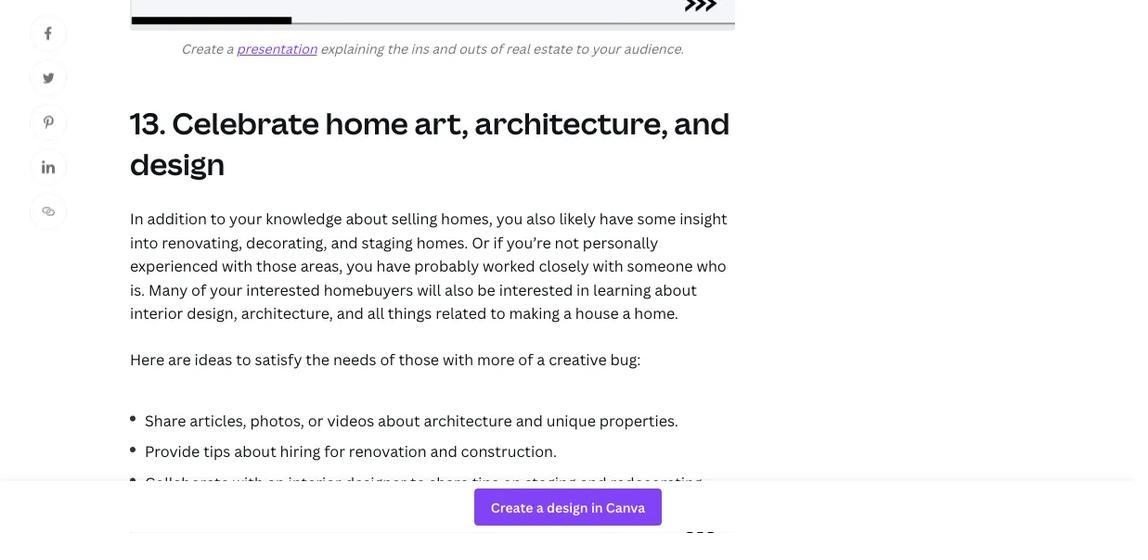 Task type: locate. For each thing, give the bounding box(es) containing it.
to right estate
[[575, 40, 589, 58]]

provide
[[145, 442, 200, 462]]

also up you're
[[526, 209, 556, 229]]

1 vertical spatial home.
[[181, 497, 225, 517]]

the left ins
[[387, 40, 408, 58]]

0 horizontal spatial also
[[445, 280, 474, 300]]

have
[[599, 209, 634, 229], [377, 256, 411, 276]]

or
[[308, 411, 324, 431]]

and down the audience.
[[674, 103, 730, 143]]

those down the decorating,
[[256, 256, 297, 276]]

interior down hiring
[[288, 473, 341, 493]]

bug:
[[610, 350, 641, 370]]

closely
[[539, 256, 589, 276]]

0 horizontal spatial architecture,
[[241, 304, 333, 324]]

to up the renovating,
[[211, 209, 226, 229]]

insight
[[680, 209, 727, 229]]

the
[[387, 40, 408, 58], [306, 350, 330, 370]]

0 vertical spatial staging
[[362, 232, 413, 252]]

to left share
[[410, 473, 426, 493]]

create
[[181, 40, 223, 58]]

your
[[592, 40, 621, 58], [229, 209, 262, 229], [210, 280, 243, 300], [145, 497, 178, 517]]

0 horizontal spatial those
[[256, 256, 297, 276]]

staging right the on
[[525, 473, 576, 493]]

0 horizontal spatial interested
[[246, 280, 320, 300]]

probably
[[414, 256, 479, 276]]

home.
[[634, 304, 679, 324], [181, 497, 225, 517]]

architecture, down estate
[[475, 103, 668, 143]]

for
[[324, 442, 345, 462]]

1 horizontal spatial those
[[399, 350, 439, 370]]

of left real
[[490, 40, 503, 58]]

here are ideas to satisfy the needs of those with more of a creative bug:
[[130, 350, 641, 370]]

1 vertical spatial staging
[[525, 473, 576, 493]]

1 horizontal spatial have
[[599, 209, 634, 229]]

of up design,
[[191, 280, 206, 300]]

0 vertical spatial those
[[256, 256, 297, 276]]

presentation
[[237, 40, 317, 58]]

your up design,
[[210, 280, 243, 300]]

and left redecorating
[[580, 473, 607, 493]]

likely
[[559, 209, 596, 229]]

your down collaborate
[[145, 497, 178, 517]]

about left selling
[[346, 209, 388, 229]]

many
[[149, 280, 188, 300]]

0 vertical spatial architecture,
[[475, 103, 668, 143]]

0 horizontal spatial staging
[[362, 232, 413, 252]]

and
[[432, 40, 456, 58], [674, 103, 730, 143], [331, 232, 358, 252], [337, 304, 364, 324], [516, 411, 543, 431], [430, 442, 457, 462], [580, 473, 607, 493]]

architecture, up the satisfy
[[241, 304, 333, 324]]

have up homebuyers
[[377, 256, 411, 276]]

your up the decorating,
[[229, 209, 262, 229]]

0 horizontal spatial you
[[346, 256, 373, 276]]

0 horizontal spatial home.
[[181, 497, 225, 517]]

0 vertical spatial you
[[496, 209, 523, 229]]

interested
[[246, 280, 320, 300], [499, 280, 573, 300]]

provide tips about hiring for renovation and construction.
[[145, 442, 557, 462]]

0 vertical spatial home.
[[634, 304, 679, 324]]

staging inside collaborate with an interior designer to share tips on staging and redecorating your home.
[[525, 473, 576, 493]]

decorating,
[[246, 232, 327, 252]]

1 horizontal spatial tips
[[472, 473, 499, 493]]

homebuyers
[[324, 280, 413, 300]]

0 horizontal spatial interior
[[130, 304, 183, 324]]

a down learning
[[622, 304, 631, 324]]

needs
[[333, 350, 377, 370]]

learning
[[593, 280, 651, 300]]

on
[[503, 473, 521, 493]]

tips left the on
[[472, 473, 499, 493]]

those inside in addition to your knowledge about selling homes, you also likely have some insight into renovating, decorating, and staging homes. or if you're not personally experienced with those areas, you have probably worked closely with someone who is. many of your interested homebuyers will also be interested in learning about interior design, architecture, and all things related to making a house a home.
[[256, 256, 297, 276]]

with down personally
[[593, 256, 624, 276]]

1 horizontal spatial architecture,
[[475, 103, 668, 143]]

1 interested from the left
[[246, 280, 320, 300]]

1 vertical spatial architecture,
[[241, 304, 333, 324]]

construction.
[[461, 442, 557, 462]]

0 horizontal spatial have
[[377, 256, 411, 276]]

outs
[[459, 40, 487, 58]]

1 horizontal spatial the
[[387, 40, 408, 58]]

explaining
[[320, 40, 384, 58]]

1 vertical spatial interior
[[288, 473, 341, 493]]

1 vertical spatial also
[[445, 280, 474, 300]]

is.
[[130, 280, 145, 300]]

0 horizontal spatial tips
[[203, 442, 230, 462]]

also up related
[[445, 280, 474, 300]]

also
[[526, 209, 556, 229], [445, 280, 474, 300]]

of
[[490, 40, 503, 58], [191, 280, 206, 300], [380, 350, 395, 370], [518, 350, 533, 370]]

design,
[[187, 304, 237, 324]]

0 vertical spatial the
[[387, 40, 408, 58]]

home. inside in addition to your knowledge about selling homes, you also likely have some insight into renovating, decorating, and staging homes. or if you're not personally experienced with those areas, you have probably worked closely with someone who is. many of your interested homebuyers will also be interested in learning about interior design, architecture, and all things related to making a house a home.
[[634, 304, 679, 324]]

to
[[575, 40, 589, 58], [211, 209, 226, 229], [490, 304, 506, 324], [236, 350, 251, 370], [410, 473, 426, 493]]

not
[[555, 232, 579, 252]]

0 vertical spatial interior
[[130, 304, 183, 324]]

you up if
[[496, 209, 523, 229]]

home. down collaborate
[[181, 497, 225, 517]]

things
[[388, 304, 432, 324]]

about
[[346, 209, 388, 229], [655, 280, 697, 300], [378, 411, 420, 431], [234, 442, 276, 462]]

1 horizontal spatial home.
[[634, 304, 679, 324]]

here
[[130, 350, 164, 370]]

addition
[[147, 209, 207, 229]]

1 horizontal spatial interior
[[288, 473, 341, 493]]

share
[[145, 411, 186, 431]]

house
[[575, 304, 619, 324]]

with left 'an'
[[233, 473, 263, 493]]

you
[[496, 209, 523, 229], [346, 256, 373, 276]]

have up personally
[[599, 209, 634, 229]]

of right the more
[[518, 350, 533, 370]]

interested up making
[[499, 280, 573, 300]]

13.
[[130, 103, 166, 143]]

articles,
[[190, 411, 247, 431]]

in addition to your knowledge about selling homes, you also likely have some insight into renovating, decorating, and staging homes. or if you're not personally experienced with those areas, you have probably worked closely with someone who is. many of your interested homebuyers will also be interested in learning about interior design, architecture, and all things related to making a house a home.
[[130, 209, 727, 324]]

tips inside collaborate with an interior designer to share tips on staging and redecorating your home.
[[472, 473, 499, 493]]

your inside collaborate with an interior designer to share tips on staging and redecorating your home.
[[145, 497, 178, 517]]

you up homebuyers
[[346, 256, 373, 276]]

selling
[[392, 209, 437, 229]]

interested down areas,
[[246, 280, 320, 300]]

interior
[[130, 304, 183, 324], [288, 473, 341, 493]]

those
[[256, 256, 297, 276], [399, 350, 439, 370]]

and right ins
[[432, 40, 456, 58]]

interior inside collaborate with an interior designer to share tips on staging and redecorating your home.
[[288, 473, 341, 493]]

staging down selling
[[362, 232, 413, 252]]

1 vertical spatial have
[[377, 256, 411, 276]]

satisfy
[[255, 350, 302, 370]]

the left needs
[[306, 350, 330, 370]]

1 vertical spatial tips
[[472, 473, 499, 493]]

0 vertical spatial have
[[599, 209, 634, 229]]

and left all
[[337, 304, 364, 324]]

in
[[130, 209, 144, 229]]

about up 'an'
[[234, 442, 276, 462]]

1 horizontal spatial staging
[[525, 473, 576, 493]]

who
[[697, 256, 727, 276]]

1 vertical spatial you
[[346, 256, 373, 276]]

1 horizontal spatial also
[[526, 209, 556, 229]]

someone
[[627, 256, 693, 276]]

homes,
[[441, 209, 493, 229]]

into
[[130, 232, 158, 252]]

tips down the articles,
[[203, 442, 230, 462]]

about down someone
[[655, 280, 697, 300]]

and up areas,
[[331, 232, 358, 252]]

tips
[[203, 442, 230, 462], [472, 473, 499, 493]]

architecture,
[[475, 103, 668, 143], [241, 304, 333, 324]]

videos
[[327, 411, 374, 431]]

a left house
[[563, 304, 572, 324]]

1 vertical spatial the
[[306, 350, 330, 370]]

unique
[[546, 411, 596, 431]]

of right needs
[[380, 350, 395, 370]]

interior down many
[[130, 304, 183, 324]]

1 vertical spatial those
[[399, 350, 439, 370]]

share articles, photos, or videos about architecture and unique properties.
[[145, 411, 678, 431]]

with left the more
[[443, 350, 474, 370]]

creative
[[549, 350, 607, 370]]

a left the creative
[[537, 350, 545, 370]]

a
[[226, 40, 233, 58], [563, 304, 572, 324], [622, 304, 631, 324], [537, 350, 545, 370]]

celebrate
[[172, 103, 319, 143]]

with down the renovating,
[[222, 256, 253, 276]]

if
[[493, 232, 503, 252]]

with
[[222, 256, 253, 276], [593, 256, 624, 276], [443, 350, 474, 370], [233, 473, 263, 493]]

those down things at the left
[[399, 350, 439, 370]]

1 horizontal spatial interested
[[499, 280, 573, 300]]

staging
[[362, 232, 413, 252], [525, 473, 576, 493]]

0 vertical spatial tips
[[203, 442, 230, 462]]

home. down learning
[[634, 304, 679, 324]]



Task type: vqa. For each thing, say whether or not it's contained in the screenshot.
Those to the top
yes



Task type: describe. For each thing, give the bounding box(es) containing it.
and up share
[[430, 442, 457, 462]]

or
[[472, 232, 490, 252]]

interior inside in addition to your knowledge about selling homes, you also likely have some insight into renovating, decorating, and staging homes. or if you're not personally experienced with those areas, you have probably worked closely with someone who is. many of your interested homebuyers will also be interested in learning about interior design, architecture, and all things related to making a house a home.
[[130, 304, 183, 324]]

worked
[[483, 256, 535, 276]]

renovating,
[[162, 232, 242, 252]]

redecorating
[[610, 473, 702, 493]]

knowledge
[[266, 209, 342, 229]]

ideas
[[195, 350, 232, 370]]

renovation
[[349, 442, 427, 462]]

will
[[417, 280, 441, 300]]

collaborate with an interior designer to share tips on staging and redecorating your home.
[[145, 473, 702, 517]]

share
[[429, 473, 469, 493]]

13. celebrate home art, architecture, and design
[[130, 103, 730, 184]]

with inside collaborate with an interior designer to share tips on staging and redecorating your home.
[[233, 473, 263, 493]]

to right ideas
[[236, 350, 251, 370]]

personally
[[583, 232, 658, 252]]

making
[[509, 304, 560, 324]]

audience.
[[624, 40, 684, 58]]

ins
[[411, 40, 429, 58]]

designer
[[345, 473, 407, 493]]

collaborate
[[145, 473, 229, 493]]

are
[[168, 350, 191, 370]]

photos,
[[250, 411, 304, 431]]

all
[[367, 304, 384, 324]]

0 vertical spatial also
[[526, 209, 556, 229]]

more
[[477, 350, 515, 370]]

home
[[325, 103, 408, 143]]

1 horizontal spatial you
[[496, 209, 523, 229]]

a right create
[[226, 40, 233, 58]]

architecture, inside 13. celebrate home art, architecture, and design
[[475, 103, 668, 143]]

an
[[267, 473, 285, 493]]

and inside 13. celebrate home art, architecture, and design
[[674, 103, 730, 143]]

about up renovation
[[378, 411, 420, 431]]

estate
[[533, 40, 572, 58]]

2 interested from the left
[[499, 280, 573, 300]]

presentation link
[[237, 40, 317, 58]]

of inside in addition to your knowledge about selling homes, you also likely have some insight into renovating, decorating, and staging homes. or if you're not personally experienced with those areas, you have probably worked closely with someone who is. many of your interested homebuyers will also be interested in learning about interior design, architecture, and all things related to making a house a home.
[[191, 280, 206, 300]]

some
[[637, 209, 676, 229]]

art,
[[414, 103, 469, 143]]

homes.
[[416, 232, 468, 252]]

0 horizontal spatial the
[[306, 350, 330, 370]]

in
[[577, 280, 590, 300]]

experienced
[[130, 256, 218, 276]]

real
[[506, 40, 530, 58]]

staging inside in addition to your knowledge about selling homes, you also likely have some insight into renovating, decorating, and staging homes. or if you're not personally experienced with those areas, you have probably worked closely with someone who is. many of your interested homebuyers will also be interested in learning about interior design, architecture, and all things related to making a house a home.
[[362, 232, 413, 252]]

you're
[[507, 232, 551, 252]]

related
[[435, 304, 487, 324]]

and inside collaborate with an interior designer to share tips on staging and redecorating your home.
[[580, 473, 607, 493]]

areas,
[[300, 256, 343, 276]]

your left the audience.
[[592, 40, 621, 58]]

hiring
[[280, 442, 321, 462]]

properties.
[[599, 411, 678, 431]]

create a presentation explaining the ins and outs of real estate to your audience.
[[181, 40, 684, 58]]

design
[[130, 143, 225, 184]]

be
[[477, 280, 496, 300]]

architecture
[[424, 411, 512, 431]]

home. inside collaborate with an interior designer to share tips on staging and redecorating your home.
[[181, 497, 225, 517]]

architecture, inside in addition to your knowledge about selling homes, you also likely have some insight into renovating, decorating, and staging homes. or if you're not personally experienced with those areas, you have probably worked closely with someone who is. many of your interested homebuyers will also be interested in learning about interior design, architecture, and all things related to making a house a home.
[[241, 304, 333, 324]]

and up "construction."
[[516, 411, 543, 431]]

to down be
[[490, 304, 506, 324]]

to inside collaborate with an interior designer to share tips on staging and redecorating your home.
[[410, 473, 426, 493]]



